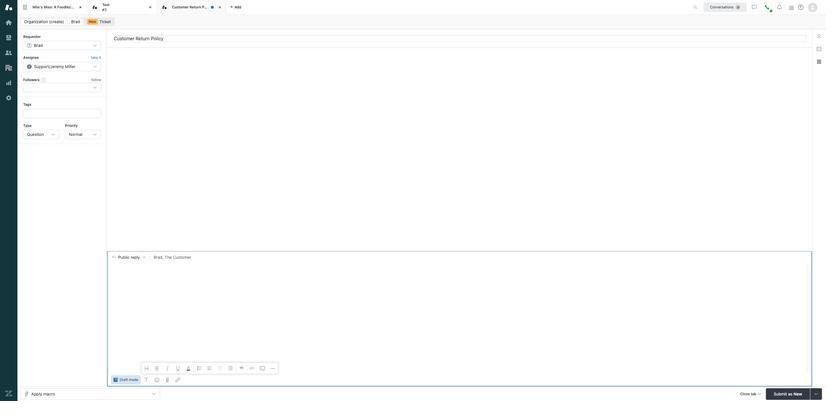 Task type: describe. For each thing, give the bounding box(es) containing it.
milo's miso: a foodlez subsidiary
[[33, 5, 90, 9]]

priority
[[65, 124, 78, 128]]

follow button
[[91, 78, 101, 83]]

organizations image
[[5, 64, 12, 72]]

question button
[[23, 130, 59, 139]]

support / jeremy miller
[[34, 64, 75, 69]]

brad inside secondary element
[[71, 19, 80, 24]]

take it button
[[91, 55, 101, 61]]

views image
[[5, 34, 12, 42]]

miso:
[[44, 5, 53, 9]]

underline (cmd u) image
[[176, 367, 180, 371]]

support
[[34, 64, 49, 69]]

headings image
[[144, 367, 149, 371]]

bold (cmd b) image
[[155, 367, 159, 371]]

admin image
[[5, 94, 12, 102]]

format text image
[[144, 378, 149, 383]]

macro
[[43, 392, 55, 397]]

customer inside button
[[173, 255, 191, 260]]

draft mode
[[120, 378, 138, 383]]

take it
[[91, 56, 101, 60]]

assignee element
[[23, 62, 101, 71]]

apply
[[31, 392, 42, 397]]

customer inside 'tab'
[[172, 5, 189, 9]]

close
[[740, 393, 750, 397]]

customers image
[[5, 49, 12, 57]]

zendesk support image
[[5, 4, 12, 11]]

assignee
[[23, 56, 39, 60]]

public reply button
[[107, 252, 150, 264]]

customer context image
[[817, 34, 821, 39]]

apply macro
[[31, 392, 55, 397]]

normal button
[[65, 130, 101, 139]]

zendesk image
[[5, 391, 12, 398]]

add link (cmd k) image
[[175, 378, 180, 383]]

normal
[[69, 132, 82, 137]]

reply
[[131, 256, 140, 260]]

zendesk products image
[[789, 6, 794, 10]]

italic (cmd i) image
[[165, 367, 170, 371]]

public
[[118, 256, 130, 260]]

submit as new
[[774, 392, 802, 397]]

brad inside the requester 'element'
[[34, 43, 43, 48]]

organization (create) button
[[20, 18, 68, 26]]

close image inside customer return policy 'tab'
[[217, 4, 223, 10]]

code span (ctrl shift 5) image
[[249, 367, 254, 371]]

close image inside milo's miso: a foodlez subsidiary tab
[[78, 4, 83, 10]]

conversations button
[[704, 2, 747, 12]]

draft
[[120, 378, 128, 383]]

decrease indent (cmd [) image
[[218, 367, 222, 371]]

secondary element
[[17, 16, 826, 28]]

notifications image
[[777, 5, 782, 9]]

tab containing test
[[87, 0, 157, 15]]

mode
[[129, 378, 138, 383]]

code block (ctrl shift 6) image
[[260, 367, 265, 371]]

draft mode button
[[111, 376, 141, 385]]

#3
[[102, 7, 107, 12]]

close tab
[[740, 393, 756, 397]]

insert emojis image
[[154, 378, 159, 383]]

tags element
[[23, 109, 101, 118]]

requester
[[23, 35, 41, 39]]

followers element
[[23, 83, 101, 92]]



Task type: locate. For each thing, give the bounding box(es) containing it.
reporting image
[[5, 79, 12, 87]]

new
[[89, 19, 96, 24], [794, 392, 802, 397]]

Subject field
[[113, 35, 806, 42]]

return
[[190, 5, 201, 9]]

public reply
[[118, 256, 140, 260]]

increase indent (cmd ]) image
[[228, 367, 233, 371]]

new inside secondary element
[[89, 19, 96, 24]]

bulleted list (cmd shift 8) image
[[197, 367, 201, 371]]

brad down requester
[[34, 43, 43, 48]]

displays possible ticket submission types image
[[814, 393, 818, 397]]

add
[[235, 5, 241, 9]]

tab
[[87, 0, 157, 15]]

1 horizontal spatial close image
[[217, 4, 223, 10]]

test #3
[[102, 3, 110, 12]]

add button
[[227, 0, 245, 14]]

(create)
[[49, 19, 64, 24]]

new left ticket
[[89, 19, 96, 24]]

get started image
[[5, 19, 12, 26]]

knowledge image
[[817, 47, 821, 51]]

new right as
[[794, 392, 802, 397]]

type
[[23, 124, 32, 128]]

brad
[[71, 19, 80, 24], [34, 43, 43, 48]]

test
[[102, 3, 110, 7]]

organization (create)
[[24, 19, 64, 24]]

0 vertical spatial brad
[[71, 19, 80, 24]]

button displays agent's chat status as invisible. image
[[752, 5, 757, 9]]

main element
[[0, 0, 17, 402]]

close image
[[147, 4, 153, 10]]

subsidiary
[[72, 5, 90, 9]]

a
[[54, 5, 56, 9]]

0 vertical spatial new
[[89, 19, 96, 24]]

0 vertical spatial customer
[[172, 5, 189, 9]]

follow
[[91, 78, 101, 82]]

organization
[[24, 19, 48, 24]]

requester element
[[23, 41, 101, 50]]

policy
[[202, 5, 212, 9]]

0 horizontal spatial new
[[89, 19, 96, 24]]

ticket
[[99, 19, 111, 24]]

brad, the customer
[[154, 255, 191, 260]]

customer left return
[[172, 5, 189, 9]]

minimize composer image
[[457, 249, 462, 254]]

milo's
[[33, 5, 43, 9]]

brad, the customer button
[[150, 255, 812, 261]]

question
[[27, 132, 44, 137]]

as
[[788, 392, 792, 397]]

2 close image from the left
[[217, 4, 223, 10]]

quote (cmd shift 9) image
[[239, 367, 244, 371]]

foodlez
[[57, 5, 71, 9]]

1 horizontal spatial new
[[794, 392, 802, 397]]

followers
[[23, 78, 40, 82]]

info on adding followers image
[[41, 78, 46, 82]]

jeremy
[[50, 64, 64, 69]]

0 horizontal spatial brad
[[34, 43, 43, 48]]

add attachment image
[[165, 378, 170, 383]]

customer right the
[[173, 255, 191, 260]]

tags
[[23, 103, 31, 107]]

brad down subsidiary
[[71, 19, 80, 24]]

1 vertical spatial new
[[794, 392, 802, 397]]

submit
[[774, 392, 787, 397]]

tab
[[751, 393, 756, 397]]

customer
[[172, 5, 189, 9], [173, 255, 191, 260]]

close image right policy
[[217, 4, 223, 10]]

the
[[165, 255, 172, 260]]

close tab button
[[738, 389, 764, 402]]

close image up brad link
[[78, 4, 83, 10]]

customer return policy
[[172, 5, 212, 9]]

1 vertical spatial customer
[[173, 255, 191, 260]]

customer return policy tab
[[157, 0, 227, 15]]

brad link
[[67, 18, 84, 26]]

/
[[49, 64, 50, 69]]

close image
[[78, 4, 83, 10], [217, 4, 223, 10]]

1 horizontal spatial brad
[[71, 19, 80, 24]]

tabs tab list
[[17, 0, 687, 15]]

horizontal rule (cmd shift l) image
[[270, 367, 275, 371]]

numbered list (cmd shift 7) image
[[207, 367, 212, 371]]

brad,
[[154, 255, 164, 260]]

1 vertical spatial brad
[[34, 43, 43, 48]]

1 close image from the left
[[78, 4, 83, 10]]

conversations
[[710, 5, 733, 9]]

apps image
[[817, 60, 821, 64]]

it
[[99, 56, 101, 60]]

take
[[91, 56, 98, 60]]

0 horizontal spatial close image
[[78, 4, 83, 10]]

get help image
[[798, 5, 803, 10]]

miller
[[65, 64, 75, 69]]

milo's miso: a foodlez subsidiary tab
[[17, 0, 90, 15]]



Task type: vqa. For each thing, say whether or not it's contained in the screenshot.
Outreach
no



